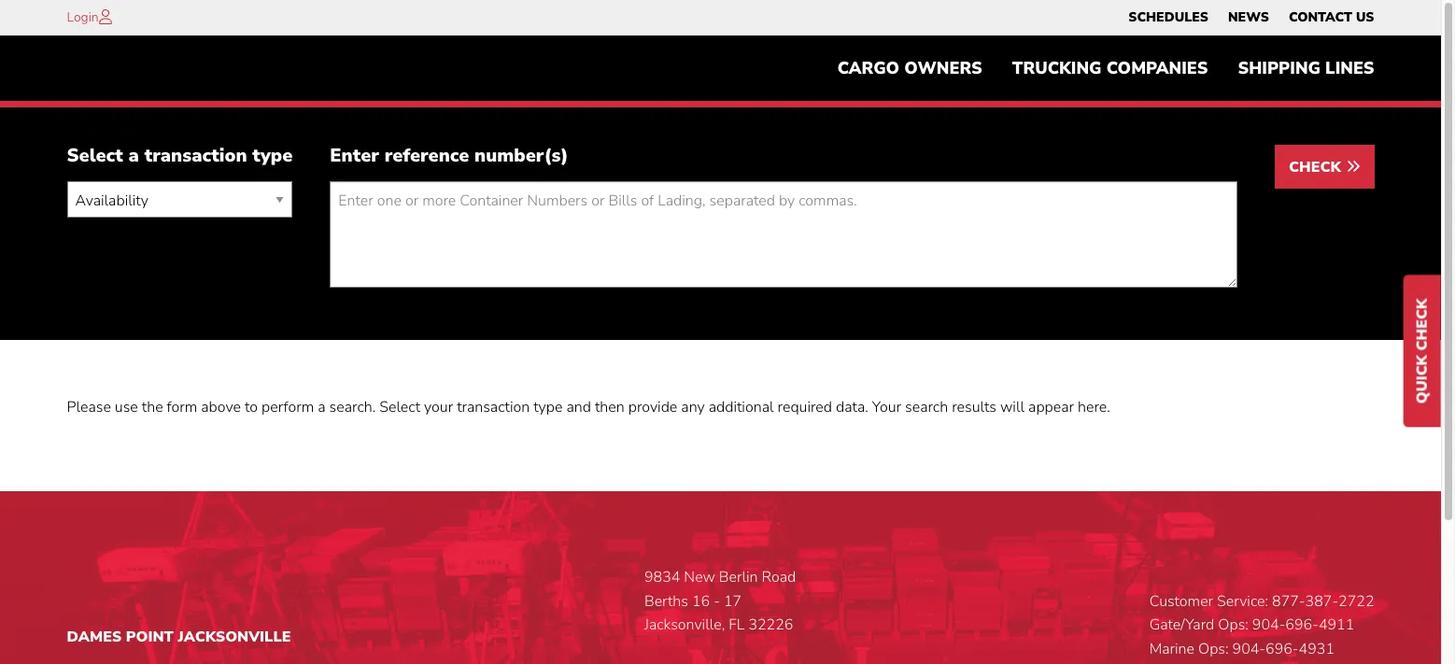 Task type: locate. For each thing, give the bounding box(es) containing it.
perform
[[262, 397, 314, 418]]

1 vertical spatial type
[[534, 397, 563, 418]]

ops: down gate/yard
[[1198, 639, 1229, 659]]

provide
[[628, 397, 678, 418]]

0 vertical spatial transaction
[[144, 143, 247, 168]]

jacksonville,
[[644, 615, 725, 635]]

login
[[67, 8, 99, 26]]

results
[[952, 397, 997, 418]]

4931
[[1299, 639, 1335, 659]]

quick check
[[1412, 298, 1433, 403]]

904-
[[1252, 615, 1286, 635], [1233, 639, 1266, 659]]

required
[[778, 397, 832, 418]]

companies
[[1107, 57, 1208, 80]]

1 vertical spatial 904-
[[1233, 639, 1266, 659]]

reference
[[385, 143, 469, 168]]

us
[[1356, 8, 1375, 26]]

login link
[[67, 8, 99, 26]]

user image
[[99, 9, 112, 24]]

use
[[115, 397, 138, 418]]

check inside quick check link
[[1412, 298, 1433, 350]]

type left and at the left bottom
[[534, 397, 563, 418]]

check
[[1289, 157, 1346, 178], [1412, 298, 1433, 350]]

schedules
[[1129, 8, 1209, 26]]

new
[[684, 567, 715, 588]]

trucking companies link
[[998, 50, 1223, 87]]

-
[[714, 591, 720, 611]]

type left enter
[[252, 143, 293, 168]]

search
[[905, 397, 948, 418]]

select a transaction type
[[67, 143, 293, 168]]

please
[[67, 397, 111, 418]]

dames
[[67, 627, 122, 647]]

contact us
[[1289, 8, 1375, 26]]

menu bar up shipping at the top
[[1119, 5, 1384, 31]]

ops:
[[1218, 615, 1249, 635], [1198, 639, 1229, 659]]

1 vertical spatial menu bar
[[823, 50, 1390, 87]]

data.
[[836, 397, 869, 418]]

1 vertical spatial a
[[318, 397, 326, 418]]

1 horizontal spatial select
[[379, 397, 420, 418]]

the
[[142, 397, 163, 418]]

shipping
[[1238, 57, 1321, 80]]

and
[[566, 397, 591, 418]]

4911
[[1319, 615, 1355, 635]]

1 horizontal spatial check
[[1412, 298, 1433, 350]]

select
[[67, 143, 123, 168], [379, 397, 420, 418]]

menu bar
[[1119, 5, 1384, 31], [823, 50, 1390, 87]]

904- down 877-
[[1252, 615, 1286, 635]]

1 horizontal spatial type
[[534, 397, 563, 418]]

cargo owners
[[838, 57, 983, 80]]

0 horizontal spatial check
[[1289, 157, 1346, 178]]

type
[[252, 143, 293, 168], [534, 397, 563, 418]]

berths
[[644, 591, 688, 611]]

0 horizontal spatial select
[[67, 143, 123, 168]]

shipping lines link
[[1223, 50, 1390, 87]]

1 vertical spatial transaction
[[457, 397, 530, 418]]

enter
[[330, 143, 379, 168]]

to
[[245, 397, 258, 418]]

form
[[167, 397, 197, 418]]

1 horizontal spatial a
[[318, 397, 326, 418]]

customer
[[1150, 591, 1213, 611]]

contact us link
[[1289, 5, 1375, 31]]

trucking companies
[[1012, 57, 1208, 80]]

696-
[[1286, 615, 1319, 635], [1266, 639, 1299, 659]]

1 vertical spatial check
[[1412, 298, 1433, 350]]

ops: down service:
[[1218, 615, 1249, 635]]

menu bar down schedules link
[[823, 50, 1390, 87]]

jacksonville
[[178, 627, 291, 647]]

please use the form above to perform a search. select your transaction type and then provide any additional required data. your search results will appear here.
[[67, 397, 1110, 418]]

0 vertical spatial select
[[67, 143, 123, 168]]

transaction
[[144, 143, 247, 168], [457, 397, 530, 418]]

news
[[1228, 8, 1269, 26]]

9834 new berlin road berths 16 - 17 jacksonville, fl 32226
[[644, 567, 796, 635]]

angle double right image
[[1346, 159, 1361, 174]]

0 vertical spatial 696-
[[1286, 615, 1319, 635]]

a
[[129, 143, 139, 168], [318, 397, 326, 418]]

1 horizontal spatial transaction
[[457, 397, 530, 418]]

quick check link
[[1404, 275, 1441, 427]]

0 vertical spatial ops:
[[1218, 615, 1249, 635]]

0 vertical spatial type
[[252, 143, 293, 168]]

quick
[[1412, 355, 1433, 403]]

904- down service:
[[1233, 639, 1266, 659]]

footer
[[0, 491, 1441, 664]]

0 vertical spatial menu bar
[[1119, 5, 1384, 31]]

your
[[872, 397, 901, 418]]

customer service: 877-387-2722 gate/yard ops: 904-696-4911 marine ops: 904-696-4931
[[1150, 591, 1375, 659]]

877-
[[1272, 591, 1306, 611]]

dames point jacksonville
[[67, 627, 291, 647]]

0 horizontal spatial a
[[129, 143, 139, 168]]

0 vertical spatial check
[[1289, 157, 1346, 178]]



Task type: vqa. For each thing, say whether or not it's contained in the screenshot.
Check
yes



Task type: describe. For each thing, give the bounding box(es) containing it.
berlin
[[719, 567, 758, 588]]

here.
[[1078, 397, 1110, 418]]

lines
[[1326, 57, 1375, 80]]

32226
[[749, 615, 793, 635]]

additional
[[709, 397, 774, 418]]

0 horizontal spatial type
[[252, 143, 293, 168]]

service:
[[1217, 591, 1269, 611]]

footer containing 9834 new berlin road
[[0, 491, 1441, 664]]

1 vertical spatial 696-
[[1266, 639, 1299, 659]]

387-
[[1305, 591, 1339, 611]]

check button
[[1275, 145, 1375, 189]]

menu bar containing schedules
[[1119, 5, 1384, 31]]

0 vertical spatial a
[[129, 143, 139, 168]]

news link
[[1228, 5, 1269, 31]]

check inside check 'button'
[[1289, 157, 1346, 178]]

fl
[[729, 615, 745, 635]]

cargo
[[838, 57, 900, 80]]

1 vertical spatial ops:
[[1198, 639, 1229, 659]]

search.
[[329, 397, 376, 418]]

appear
[[1028, 397, 1074, 418]]

contact
[[1289, 8, 1353, 26]]

schedules link
[[1129, 5, 1209, 31]]

2722
[[1339, 591, 1375, 611]]

1 vertical spatial select
[[379, 397, 420, 418]]

owners
[[905, 57, 983, 80]]

trucking
[[1012, 57, 1102, 80]]

then
[[595, 397, 625, 418]]

16
[[692, 591, 710, 611]]

17
[[724, 591, 742, 611]]

your
[[424, 397, 453, 418]]

0 horizontal spatial transaction
[[144, 143, 247, 168]]

point
[[126, 627, 174, 647]]

enter reference number(s)
[[330, 143, 569, 168]]

any
[[681, 397, 705, 418]]

menu bar containing cargo owners
[[823, 50, 1390, 87]]

number(s)
[[475, 143, 569, 168]]

shipping lines
[[1238, 57, 1375, 80]]

road
[[762, 567, 796, 588]]

will
[[1000, 397, 1025, 418]]

gate/yard
[[1150, 615, 1215, 635]]

above
[[201, 397, 241, 418]]

cargo owners link
[[823, 50, 998, 87]]

9834
[[644, 567, 680, 588]]

Enter reference number(s) text field
[[330, 182, 1238, 288]]

0 vertical spatial 904-
[[1252, 615, 1286, 635]]

marine
[[1150, 639, 1195, 659]]



